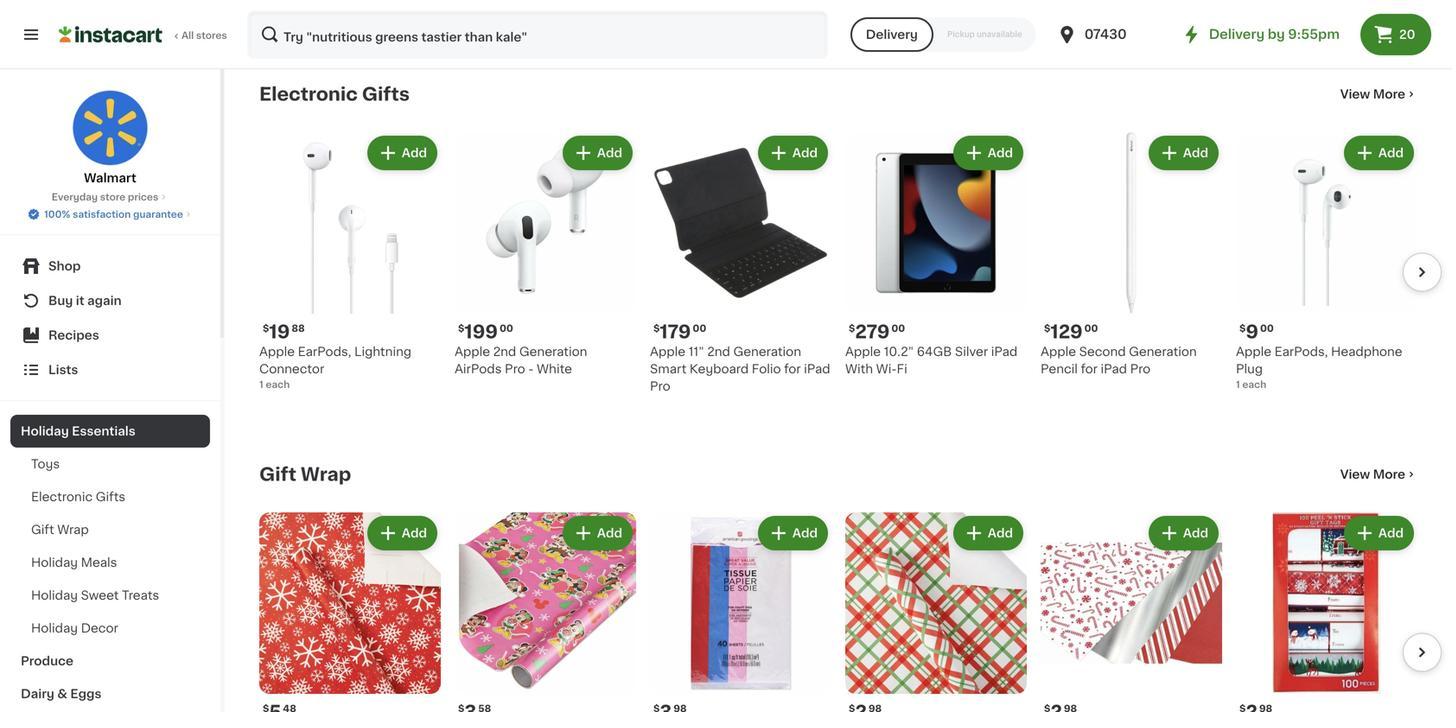 Task type: vqa. For each thing, say whether or not it's contained in the screenshot.
the 1 to the right
no



Task type: locate. For each thing, give the bounding box(es) containing it.
1 more from the top
[[1374, 88, 1406, 100]]

product group containing 279
[[846, 132, 1027, 378]]

4 apple from the left
[[846, 346, 881, 358]]

pro
[[505, 363, 525, 375], [1131, 363, 1151, 375], [650, 380, 671, 393]]

holiday sweet treats link
[[10, 579, 210, 612]]

0 horizontal spatial electronic gifts
[[31, 491, 126, 503]]

2 earpods, from the left
[[1275, 346, 1329, 358]]

pro left -
[[505, 363, 525, 375]]

product group containing 129
[[1041, 132, 1223, 378]]

1 inside apple earpods, lightning connector 1 each
[[259, 380, 263, 390]]

0 horizontal spatial for
[[784, 363, 801, 375]]

$ inside "$ 129 00"
[[1045, 324, 1051, 333]]

each down connector
[[266, 380, 290, 390]]

electronic gifts link
[[259, 84, 410, 105], [10, 481, 210, 514]]

2 for from the left
[[1081, 363, 1098, 375]]

00 up 10.2"
[[892, 324, 905, 333]]

smart
[[650, 363, 687, 375]]

1 horizontal spatial earpods,
[[1275, 346, 1329, 358]]

each right 100
[[1061, 33, 1085, 42]]

2 2nd from the left
[[707, 346, 731, 358]]

1 for from the left
[[784, 363, 801, 375]]

1 vertical spatial gift wrap link
[[10, 514, 210, 546]]

1 vertical spatial wrap
[[57, 524, 89, 536]]

holiday
[[21, 425, 69, 438], [31, 557, 78, 569], [31, 590, 78, 602], [31, 623, 78, 635]]

delivery left by
[[1209, 28, 1265, 41]]

add button
[[369, 137, 436, 169], [564, 137, 631, 169], [760, 137, 827, 169], [955, 137, 1022, 169], [1151, 137, 1217, 169], [1346, 137, 1413, 169], [369, 518, 436, 549], [564, 518, 631, 549], [760, 518, 827, 549], [955, 518, 1022, 549], [1151, 518, 1217, 549], [1346, 518, 1413, 549]]

2 more from the top
[[1374, 469, 1406, 481]]

00 for 199
[[500, 324, 513, 333]]

delivery
[[1209, 28, 1265, 41], [866, 29, 918, 41]]

dairy
[[21, 688, 54, 700]]

$ inside $ 199 00
[[458, 324, 465, 333]]

view more for gifts
[[1341, 88, 1406, 100]]

1 vertical spatial item carousel region
[[235, 506, 1442, 712]]

$ 179 00
[[654, 323, 707, 341]]

1 view more from the top
[[1341, 88, 1406, 100]]

1 2nd from the left
[[493, 346, 516, 358]]

holiday up toys
[[21, 425, 69, 438]]

walmart logo image
[[72, 90, 148, 166]]

more
[[1374, 88, 1406, 100], [1374, 469, 1406, 481]]

wi-
[[876, 363, 897, 375]]

6 $ from the left
[[1240, 324, 1246, 333]]

64gb
[[917, 346, 952, 358]]

0 vertical spatial view
[[1341, 88, 1371, 100]]

2nd down $ 199 00
[[493, 346, 516, 358]]

2nd inside apple 11" 2nd generation smart keyboard folio for ipad pro
[[707, 346, 731, 358]]

1 vertical spatial electronic
[[31, 491, 93, 503]]

2nd
[[493, 346, 516, 358], [707, 346, 731, 358]]

apple earpods, headphone plug 1 each
[[1236, 346, 1403, 390]]

gift
[[259, 466, 297, 484], [31, 524, 54, 536]]

apple
[[259, 346, 295, 358], [455, 346, 490, 358], [650, 346, 686, 358], [846, 346, 881, 358], [1041, 346, 1077, 358], [1236, 346, 1272, 358]]

1 vertical spatial more
[[1374, 469, 1406, 481]]

00 inside $ 279 00
[[892, 324, 905, 333]]

100% satisfaction guarantee button
[[27, 204, 194, 221]]

1 down plug
[[1236, 380, 1241, 390]]

sponsored badge image
[[846, 13, 898, 22]]

5 00 from the left
[[1261, 324, 1274, 333]]

apple inside apple 11" 2nd generation smart keyboard folio for ipad pro
[[650, 346, 686, 358]]

electronic gifts link down 1 each at top left
[[259, 84, 410, 105]]

delivery down sponsored badge image
[[866, 29, 918, 41]]

★★★★★
[[259, 17, 320, 29], [259, 17, 320, 29], [1041, 17, 1102, 29], [1041, 17, 1102, 29]]

wrap
[[301, 466, 351, 484], [57, 524, 89, 536]]

view more link for electronic gifts
[[1341, 86, 1418, 103]]

$ up plug
[[1240, 324, 1246, 333]]

eggs
[[70, 688, 102, 700]]

1 horizontal spatial electronic gifts
[[259, 85, 410, 103]]

00 inside $ 199 00
[[500, 324, 513, 333]]

0 vertical spatial gift wrap link
[[259, 464, 351, 485]]

item carousel region
[[259, 125, 1442, 437], [235, 506, 1442, 712]]

1 horizontal spatial gift wrap
[[259, 466, 351, 484]]

gift wrap link
[[259, 464, 351, 485], [10, 514, 210, 546]]

1 horizontal spatial for
[[1081, 363, 1098, 375]]

$ 19 88
[[263, 323, 305, 341]]

3 apple from the left
[[650, 346, 686, 358]]

1 down connector
[[259, 380, 263, 390]]

holiday up produce at left
[[31, 623, 78, 635]]

product group containing 179
[[650, 132, 832, 395]]

0 horizontal spatial gifts
[[96, 491, 126, 503]]

gifts
[[362, 85, 410, 103], [96, 491, 126, 503]]

view
[[1341, 88, 1371, 100], [1341, 469, 1371, 481]]

199
[[465, 323, 498, 341]]

lists
[[48, 364, 78, 376]]

item carousel region containing 19
[[259, 125, 1442, 437]]

88
[[292, 324, 305, 333]]

9:55pm
[[1289, 28, 1340, 41]]

item carousel region for electronic gifts
[[259, 125, 1442, 437]]

00 inside $ 9 00
[[1261, 324, 1274, 333]]

generation up folio
[[734, 346, 802, 358]]

apple up plug
[[1236, 346, 1272, 358]]

1 vertical spatial view
[[1341, 469, 1371, 481]]

-
[[529, 363, 534, 375]]

279
[[855, 323, 890, 341]]

0 horizontal spatial delivery
[[866, 29, 918, 41]]

connector
[[259, 363, 324, 375]]

recipes link
[[10, 318, 210, 353]]

00 right 9 in the right of the page
[[1261, 324, 1274, 333]]

0 vertical spatial view more link
[[1341, 86, 1418, 103]]

3 $ from the left
[[654, 324, 660, 333]]

100 each
[[1041, 33, 1085, 42]]

1 horizontal spatial 2nd
[[707, 346, 731, 358]]

generation right second
[[1129, 346, 1197, 358]]

holiday down holiday meals at bottom left
[[31, 590, 78, 602]]

delivery for delivery
[[866, 29, 918, 41]]

each inside apple earpods, lightning connector 1 each
[[266, 380, 290, 390]]

1 inside the apple earpods, headphone plug 1 each
[[1236, 380, 1241, 390]]

item carousel region containing add
[[235, 506, 1442, 712]]

dairy & eggs
[[21, 688, 102, 700]]

$ up pencil
[[1045, 324, 1051, 333]]

delivery for delivery by 9:55pm
[[1209, 28, 1265, 41]]

2 horizontal spatial pro
[[1131, 363, 1151, 375]]

0 vertical spatial more
[[1374, 88, 1406, 100]]

holiday inside 'link'
[[21, 425, 69, 438]]

Search field
[[249, 12, 826, 57]]

1 apple from the left
[[259, 346, 295, 358]]

apple inside apple 2nd generation airpods pro - white
[[455, 346, 490, 358]]

$ inside $ 19 88
[[263, 324, 269, 333]]

view more link
[[1341, 86, 1418, 103], [1341, 466, 1418, 483]]

lightning
[[355, 346, 412, 358]]

earpods,
[[298, 346, 351, 358], [1275, 346, 1329, 358]]

1 00 from the left
[[500, 324, 513, 333]]

1 horizontal spatial delivery
[[1209, 28, 1265, 41]]

delivery inside "button"
[[866, 29, 918, 41]]

$ for 129
[[1045, 324, 1051, 333]]

holiday essentials link
[[10, 415, 210, 448]]

0 horizontal spatial ipad
[[804, 363, 831, 375]]

earpods, for 9
[[1275, 346, 1329, 358]]

earpods, left headphone
[[1275, 346, 1329, 358]]

earpods, inside apple earpods, lightning connector 1 each
[[298, 346, 351, 358]]

3 generation from the left
[[1129, 346, 1197, 358]]

0 vertical spatial gift
[[259, 466, 297, 484]]

0 vertical spatial electronic gifts
[[259, 85, 410, 103]]

2 horizontal spatial ipad
[[1101, 363, 1128, 375]]

1 horizontal spatial electronic gifts link
[[259, 84, 410, 105]]

apple earpods, lightning connector 1 each
[[259, 346, 412, 390]]

holiday meals link
[[10, 546, 210, 579]]

1 earpods, from the left
[[298, 346, 351, 358]]

electronic
[[259, 85, 358, 103], [31, 491, 93, 503]]

generation inside apple 2nd generation airpods pro - white
[[520, 346, 587, 358]]

1 horizontal spatial ipad
[[992, 346, 1018, 358]]

2 $ from the left
[[458, 324, 465, 333]]

electronic down 1 each at top left
[[259, 85, 358, 103]]

2 apple from the left
[[455, 346, 490, 358]]

each inside the apple earpods, headphone plug 1 each
[[1243, 380, 1267, 390]]

by
[[1268, 28, 1285, 41]]

0 horizontal spatial pro
[[505, 363, 525, 375]]

apple 2nd generation airpods pro - white
[[455, 346, 587, 375]]

pro inside apple 11" 2nd generation smart keyboard folio for ipad pro
[[650, 380, 671, 393]]

add
[[402, 147, 427, 159], [597, 147, 623, 159], [793, 147, 818, 159], [988, 147, 1013, 159], [1184, 147, 1209, 159], [1379, 147, 1404, 159], [402, 527, 427, 540], [597, 527, 623, 540], [793, 527, 818, 540], [988, 527, 1013, 540], [1184, 527, 1209, 540], [1379, 527, 1404, 540]]

00 up 11"
[[693, 324, 707, 333]]

apple inside apple 10.2" 64gb silver ipad with wi-fi
[[846, 346, 881, 358]]

$
[[263, 324, 269, 333], [458, 324, 465, 333], [654, 324, 660, 333], [849, 324, 855, 333], [1045, 324, 1051, 333], [1240, 324, 1246, 333]]

gift wrap
[[259, 466, 351, 484], [31, 524, 89, 536]]

generation inside the apple second generation pencil for ipad pro
[[1129, 346, 1197, 358]]

for right folio
[[784, 363, 801, 375]]

1 vertical spatial gift wrap
[[31, 524, 89, 536]]

3 00 from the left
[[892, 324, 905, 333]]

0 horizontal spatial gift
[[31, 524, 54, 536]]

1 horizontal spatial electronic
[[259, 85, 358, 103]]

delivery by 9:55pm link
[[1182, 24, 1340, 45]]

07430
[[1085, 28, 1127, 41]]

$ inside $ 9 00
[[1240, 324, 1246, 333]]

satisfaction
[[73, 210, 131, 219]]

2 view from the top
[[1341, 469, 1371, 481]]

4 $ from the left
[[849, 324, 855, 333]]

buy it again link
[[10, 284, 210, 318]]

2 generation from the left
[[734, 346, 802, 358]]

2 view more link from the top
[[1341, 466, 1418, 483]]

1
[[259, 33, 263, 42], [259, 380, 263, 390], [1236, 380, 1241, 390]]

electronic gifts down 1 each at top left
[[259, 85, 410, 103]]

0 horizontal spatial electronic
[[31, 491, 93, 503]]

keyboard
[[690, 363, 749, 375]]

view for electronic gifts
[[1341, 88, 1371, 100]]

1 horizontal spatial wrap
[[301, 466, 351, 484]]

1 horizontal spatial pro
[[650, 380, 671, 393]]

apple 11" 2nd generation smart keyboard folio for ipad pro
[[650, 346, 831, 393]]

each down plug
[[1243, 380, 1267, 390]]

electronic gifts link down holiday essentials 'link'
[[10, 481, 210, 514]]

1 $ from the left
[[263, 324, 269, 333]]

delivery by 9:55pm
[[1209, 28, 1340, 41]]

all stores
[[182, 31, 227, 40]]

walmart
[[84, 172, 136, 184]]

1 view from the top
[[1341, 88, 1371, 100]]

None search field
[[247, 10, 828, 59]]

apple up smart
[[650, 346, 686, 358]]

everyday
[[52, 192, 98, 202]]

service type group
[[851, 17, 1036, 52]]

earpods, inside the apple earpods, headphone plug 1 each
[[1275, 346, 1329, 358]]

6 apple from the left
[[1236, 346, 1272, 358]]

$ for 279
[[849, 324, 855, 333]]

2 00 from the left
[[693, 324, 707, 333]]

apple inside the apple second generation pencil for ipad pro
[[1041, 346, 1077, 358]]

$ up the with
[[849, 324, 855, 333]]

0 vertical spatial item carousel region
[[259, 125, 1442, 437]]

$ up airpods
[[458, 324, 465, 333]]

5 apple from the left
[[1041, 346, 1077, 358]]

holiday for holiday sweet treats
[[31, 590, 78, 602]]

00 right 199
[[500, 324, 513, 333]]

apple up airpods
[[455, 346, 490, 358]]

airpods
[[455, 363, 502, 375]]

4 00 from the left
[[1085, 324, 1098, 333]]

$ 9 00
[[1240, 323, 1274, 341]]

generation up 'white'
[[520, 346, 587, 358]]

everyday store prices link
[[52, 190, 169, 204]]

$ inside $ 279 00
[[849, 324, 855, 333]]

for inside the apple second generation pencil for ipad pro
[[1081, 363, 1098, 375]]

product group
[[259, 132, 441, 392], [455, 132, 636, 378], [650, 132, 832, 395], [846, 132, 1027, 378], [1041, 132, 1223, 378], [1236, 132, 1418, 392], [259, 513, 441, 712], [455, 513, 636, 712], [650, 513, 832, 712], [846, 513, 1027, 712], [1041, 513, 1223, 712], [1236, 513, 1418, 712]]

electronic gifts down toys link
[[31, 491, 126, 503]]

100%
[[44, 210, 70, 219]]

apple up the with
[[846, 346, 881, 358]]

0 horizontal spatial electronic gifts link
[[10, 481, 210, 514]]

holiday for holiday essentials
[[21, 425, 69, 438]]

07430 button
[[1057, 10, 1161, 59]]

2 horizontal spatial generation
[[1129, 346, 1197, 358]]

1 horizontal spatial generation
[[734, 346, 802, 358]]

0 horizontal spatial 2nd
[[493, 346, 516, 358]]

$ up smart
[[654, 324, 660, 333]]

product group containing 9
[[1236, 132, 1418, 392]]

1 vertical spatial view more
[[1341, 469, 1406, 481]]

electronic down toys
[[31, 491, 93, 503]]

1 generation from the left
[[520, 346, 587, 358]]

00 right 129
[[1085, 324, 1098, 333]]

second
[[1080, 346, 1126, 358]]

$ inside $ 179 00
[[654, 324, 660, 333]]

silver
[[955, 346, 988, 358]]

0 horizontal spatial gift wrap link
[[10, 514, 210, 546]]

9
[[1246, 323, 1259, 341]]

$ left "88"
[[263, 324, 269, 333]]

earpods, down "88"
[[298, 346, 351, 358]]

2nd up keyboard
[[707, 346, 731, 358]]

for
[[784, 363, 801, 375], [1081, 363, 1098, 375]]

5 $ from the left
[[1045, 324, 1051, 333]]

apple up pencil
[[1041, 346, 1077, 358]]

ipad down second
[[1101, 363, 1128, 375]]

ipad left the with
[[804, 363, 831, 375]]

00 inside $ 179 00
[[693, 324, 707, 333]]

pro down smart
[[650, 380, 671, 393]]

0 horizontal spatial earpods,
[[298, 346, 351, 358]]

2 view more from the top
[[1341, 469, 1406, 481]]

00
[[500, 324, 513, 333], [693, 324, 707, 333], [892, 324, 905, 333], [1085, 324, 1098, 333], [1261, 324, 1274, 333]]

00 inside "$ 129 00"
[[1085, 324, 1098, 333]]

for down second
[[1081, 363, 1098, 375]]

view more for wrap
[[1341, 469, 1406, 481]]

holiday left meals
[[31, 557, 78, 569]]

shop link
[[10, 249, 210, 284]]

1 vertical spatial view more link
[[1341, 466, 1418, 483]]

00 for 9
[[1261, 324, 1274, 333]]

view more
[[1341, 88, 1406, 100], [1341, 469, 1406, 481]]

each right stores
[[266, 33, 290, 42]]

apple for 279
[[846, 346, 881, 358]]

1 view more link from the top
[[1341, 86, 1418, 103]]

0 horizontal spatial generation
[[520, 346, 587, 358]]

pro right pencil
[[1131, 363, 1151, 375]]

apple down 19
[[259, 346, 295, 358]]

ipad right silver
[[992, 346, 1018, 358]]

0 vertical spatial view more
[[1341, 88, 1406, 100]]

0 vertical spatial gifts
[[362, 85, 410, 103]]



Task type: describe. For each thing, give the bounding box(es) containing it.
buy
[[48, 295, 73, 307]]

0 vertical spatial electronic
[[259, 85, 358, 103]]

$ for 199
[[458, 324, 465, 333]]

$ for 9
[[1240, 324, 1246, 333]]

holiday essentials
[[21, 425, 136, 438]]

white
[[537, 363, 572, 375]]

(248)
[[1105, 19, 1131, 29]]

1 vertical spatial electronic gifts
[[31, 491, 126, 503]]

0 horizontal spatial wrap
[[57, 524, 89, 536]]

produce link
[[10, 645, 210, 678]]

129
[[1051, 323, 1083, 341]]

meals
[[81, 557, 117, 569]]

all
[[182, 31, 194, 40]]

apple inside the apple earpods, headphone plug 1 each
[[1236, 346, 1272, 358]]

apple for 129
[[1041, 346, 1077, 358]]

$ for 179
[[654, 324, 660, 333]]

11"
[[689, 346, 704, 358]]

it
[[76, 295, 84, 307]]

&
[[57, 688, 67, 700]]

$ 199 00
[[458, 323, 513, 341]]

delivery button
[[851, 17, 934, 52]]

ipad inside the apple second generation pencil for ipad pro
[[1101, 363, 1128, 375]]

product group containing 19
[[259, 132, 441, 392]]

pro inside the apple second generation pencil for ipad pro
[[1131, 363, 1151, 375]]

holiday meals
[[31, 557, 117, 569]]

2nd inside apple 2nd generation airpods pro - white
[[493, 346, 516, 358]]

buy it again
[[48, 295, 122, 307]]

apple second generation pencil for ipad pro
[[1041, 346, 1197, 375]]

all stores link
[[59, 10, 228, 59]]

1 for 9
[[1236, 380, 1241, 390]]

instacart logo image
[[59, 24, 163, 45]]

00 for 179
[[693, 324, 707, 333]]

earpods, for 19
[[298, 346, 351, 358]]

0 vertical spatial wrap
[[301, 466, 351, 484]]

1 vertical spatial gifts
[[96, 491, 126, 503]]

apple inside apple earpods, lightning connector 1 each
[[259, 346, 295, 358]]

holiday for holiday meals
[[31, 557, 78, 569]]

holiday decor link
[[10, 612, 210, 645]]

$ for 19
[[263, 324, 269, 333]]

00 for 129
[[1085, 324, 1098, 333]]

apple for 179
[[650, 346, 686, 358]]

1 horizontal spatial gifts
[[362, 85, 410, 103]]

with
[[846, 363, 873, 375]]

19
[[269, 323, 290, 341]]

holiday for holiday decor
[[31, 623, 78, 635]]

1 vertical spatial gift
[[31, 524, 54, 536]]

1 horizontal spatial gift
[[259, 466, 297, 484]]

holiday sweet treats
[[31, 590, 159, 602]]

apple 10.2" 64gb silver ipad with wi-fi
[[846, 346, 1018, 375]]

store
[[100, 192, 126, 202]]

more for gifts
[[1374, 88, 1406, 100]]

headphone
[[1332, 346, 1403, 358]]

item carousel region for gift wrap
[[235, 506, 1442, 712]]

again
[[87, 295, 122, 307]]

view for gift wrap
[[1341, 469, 1371, 481]]

plug
[[1236, 363, 1263, 375]]

shop
[[48, 260, 81, 272]]

00 for 279
[[892, 324, 905, 333]]

$ 279 00
[[849, 323, 905, 341]]

20 button
[[1361, 14, 1432, 55]]

apple for 199
[[455, 346, 490, 358]]

0 horizontal spatial gift wrap
[[31, 524, 89, 536]]

1 horizontal spatial gift wrap link
[[259, 464, 351, 485]]

everyday store prices
[[52, 192, 158, 202]]

0 vertical spatial electronic gifts link
[[259, 84, 410, 105]]

essentials
[[72, 425, 136, 438]]

decor
[[81, 623, 118, 635]]

holiday decor
[[31, 623, 118, 635]]

100
[[1041, 33, 1059, 42]]

fi
[[897, 363, 908, 375]]

folio
[[752, 363, 781, 375]]

recipes
[[48, 329, 99, 342]]

0 vertical spatial gift wrap
[[259, 466, 351, 484]]

pro inside apple 2nd generation airpods pro - white
[[505, 363, 525, 375]]

generation inside apple 11" 2nd generation smart keyboard folio for ipad pro
[[734, 346, 802, 358]]

sweet
[[81, 590, 119, 602]]

view more link for gift wrap
[[1341, 466, 1418, 483]]

ipad inside apple 11" 2nd generation smart keyboard folio for ipad pro
[[804, 363, 831, 375]]

ipad inside apple 10.2" 64gb silver ipad with wi-fi
[[992, 346, 1018, 358]]

10.2"
[[884, 346, 914, 358]]

prices
[[128, 192, 158, 202]]

1 each
[[259, 33, 290, 42]]

dairy & eggs link
[[10, 678, 210, 711]]

treats
[[122, 590, 159, 602]]

generation for 129
[[1129, 346, 1197, 358]]

stores
[[196, 31, 227, 40]]

1 for 19
[[259, 380, 263, 390]]

100% satisfaction guarantee
[[44, 210, 183, 219]]

20
[[1400, 29, 1416, 41]]

1 right stores
[[259, 33, 263, 42]]

1 vertical spatial electronic gifts link
[[10, 481, 210, 514]]

pencil
[[1041, 363, 1078, 375]]

product group containing 199
[[455, 132, 636, 378]]

more for wrap
[[1374, 469, 1406, 481]]

toys link
[[10, 448, 210, 481]]

$ 129 00
[[1045, 323, 1098, 341]]

179
[[660, 323, 691, 341]]

lists link
[[10, 353, 210, 387]]

guarantee
[[133, 210, 183, 219]]

walmart link
[[72, 90, 148, 187]]

toys
[[31, 458, 60, 470]]

produce
[[21, 655, 73, 668]]

for inside apple 11" 2nd generation smart keyboard folio for ipad pro
[[784, 363, 801, 375]]

generation for 199
[[520, 346, 587, 358]]



